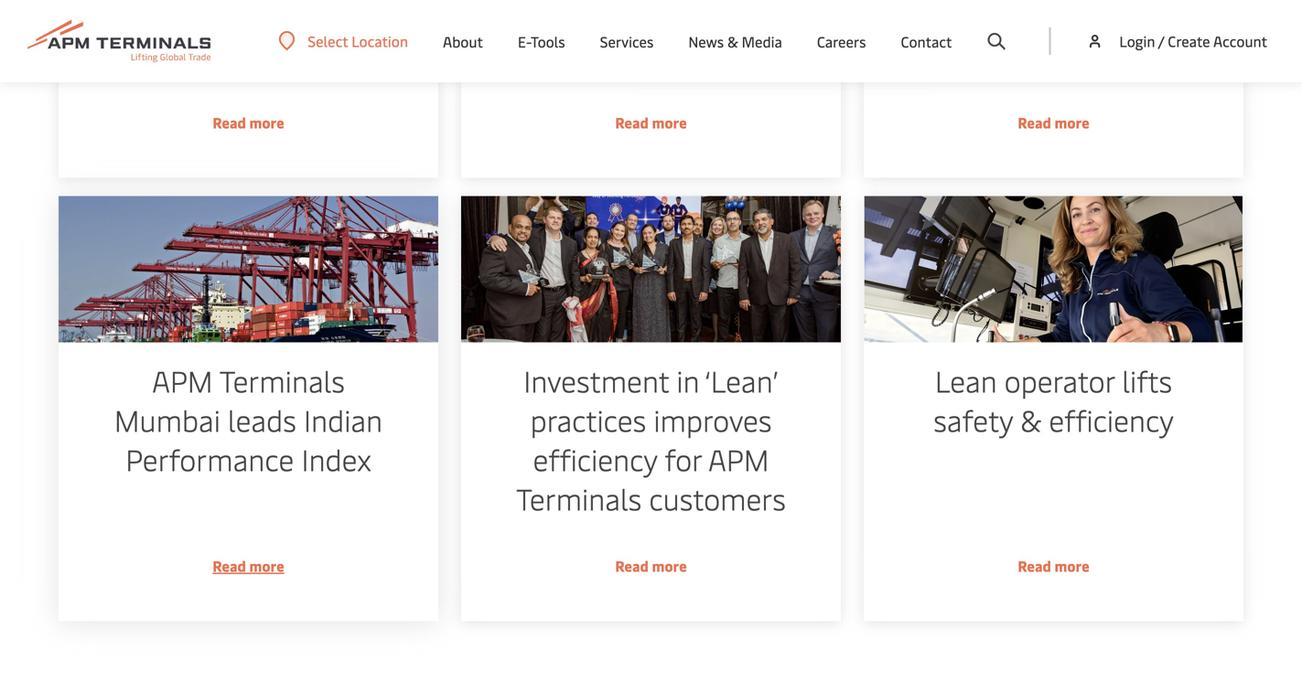 Task type: vqa. For each thing, say whether or not it's contained in the screenshot.
THIS QUESTION IS REQUIRED "element" corresponding to What could we have done different to help you better?
no



Task type: locate. For each thing, give the bounding box(es) containing it.
0 vertical spatial &
[[728, 31, 738, 51]]

investment
[[524, 361, 669, 400]]

account
[[1214, 31, 1268, 51]]

apm terminals mumbai leads indian performance index
[[114, 361, 383, 479]]

terminals inside 'investment in 'lean' practices improves efficiency for apm terminals customers'
[[516, 479, 642, 518]]

apm right the 'for'
[[708, 440, 769, 479]]

/
[[1159, 31, 1165, 51]]

apm inside apm terminals mumbai leads indian performance index
[[152, 361, 213, 400]]

news
[[689, 31, 724, 51]]

e-tools
[[518, 31, 565, 51]]

about button
[[443, 0, 483, 82]]

practices
[[530, 400, 646, 440]]

services
[[600, 31, 654, 51]]

index
[[302, 440, 371, 479]]

1 horizontal spatial read more link
[[461, 0, 841, 178]]

efficiency for &
[[1049, 400, 1174, 440]]

1 horizontal spatial &
[[1021, 400, 1042, 440]]

efficiency inside lean operator lifts safety & efficiency
[[1049, 400, 1174, 440]]

0 horizontal spatial efficiency
[[533, 440, 657, 479]]

1 horizontal spatial terminals
[[516, 479, 642, 518]]

read more link
[[59, 0, 438, 178], [461, 0, 841, 178], [864, 0, 1244, 178]]

e-
[[518, 31, 531, 51]]

1 vertical spatial apm
[[708, 440, 769, 479]]

customers
[[649, 479, 786, 518]]

1 vertical spatial terminals
[[516, 479, 642, 518]]

read
[[213, 112, 246, 132], [615, 112, 649, 132], [1018, 112, 1052, 132], [213, 556, 246, 576], [615, 556, 649, 576], [1018, 556, 1052, 576]]

apm
[[152, 361, 213, 400], [708, 440, 769, 479]]

improves
[[654, 400, 772, 440]]

about
[[443, 31, 483, 51]]

& inside dropdown button
[[728, 31, 738, 51]]

read more
[[213, 112, 284, 132], [615, 112, 687, 132], [1018, 112, 1090, 132], [213, 556, 284, 576], [615, 556, 687, 576], [1018, 556, 1090, 576]]

terminals
[[219, 361, 345, 400], [516, 479, 642, 518]]

2 horizontal spatial read more link
[[864, 0, 1244, 178]]

create
[[1168, 31, 1211, 51]]

efficiency inside 'investment in 'lean' practices improves efficiency for apm terminals customers'
[[533, 440, 657, 479]]

0 vertical spatial terminals
[[219, 361, 345, 400]]

performance
[[126, 440, 294, 479]]

1 horizontal spatial apm
[[708, 440, 769, 479]]

more
[[249, 112, 284, 132], [652, 112, 687, 132], [1055, 112, 1090, 132], [249, 556, 284, 576], [652, 556, 687, 576], [1055, 556, 1090, 576]]

& right safety
[[1021, 400, 1042, 440]]

0 horizontal spatial read more link
[[59, 0, 438, 178]]

efficiency
[[1049, 400, 1174, 440], [533, 440, 657, 479]]

0 vertical spatial apm
[[152, 361, 213, 400]]

select location
[[308, 31, 408, 51]]

'lean'
[[705, 361, 779, 400]]

login
[[1120, 31, 1155, 51]]

efficiency for improves
[[533, 440, 657, 479]]

1 vertical spatial &
[[1021, 400, 1042, 440]]

media
[[742, 31, 782, 51]]

1 read more link from the left
[[59, 0, 438, 178]]

&
[[728, 31, 738, 51], [1021, 400, 1042, 440]]

0 horizontal spatial &
[[728, 31, 738, 51]]

apm up performance
[[152, 361, 213, 400]]

0 horizontal spatial apm
[[152, 361, 213, 400]]

0 horizontal spatial terminals
[[219, 361, 345, 400]]

1 horizontal spatial efficiency
[[1049, 400, 1174, 440]]

& right news
[[728, 31, 738, 51]]



Task type: describe. For each thing, give the bounding box(es) containing it.
login / create account
[[1120, 31, 1268, 51]]

operator
[[1005, 361, 1115, 400]]

leads
[[228, 400, 296, 440]]

for
[[665, 440, 702, 479]]

location
[[352, 31, 408, 51]]

2 read more link from the left
[[461, 0, 841, 178]]

lean operator lifts safety & efficiency
[[934, 361, 1174, 440]]

mumbai
[[114, 400, 220, 440]]

select
[[308, 31, 348, 51]]

tools
[[531, 31, 565, 51]]

e-tools button
[[518, 0, 565, 82]]

lifts
[[1122, 361, 1173, 400]]

news & media
[[689, 31, 782, 51]]

contact button
[[901, 0, 952, 82]]

wo w heroes 2022 image
[[461, 196, 841, 343]]

lean
[[935, 361, 997, 400]]

3 read more link from the left
[[864, 0, 1244, 178]]

careers
[[817, 31, 866, 51]]

safety
[[934, 400, 1013, 440]]

apm inside 'investment in 'lean' practices improves efficiency for apm terminals customers'
[[708, 440, 769, 479]]

careers button
[[817, 0, 866, 82]]

contact
[[901, 31, 952, 51]]

news & media button
[[689, 0, 782, 82]]

select location button
[[278, 31, 408, 51]]

services button
[[600, 0, 654, 82]]

apm terminals mumbai dwell times image
[[59, 196, 438, 343]]

terminals inside apm terminals mumbai leads indian performance index
[[219, 361, 345, 400]]

female crane driver 1600 image
[[864, 196, 1244, 343]]

& inside lean operator lifts safety & efficiency
[[1021, 400, 1042, 440]]

in
[[677, 361, 700, 400]]

login / create account link
[[1086, 0, 1268, 82]]

investment in 'lean' practices improves efficiency for apm terminals customers
[[516, 361, 786, 518]]

indian
[[304, 400, 383, 440]]



